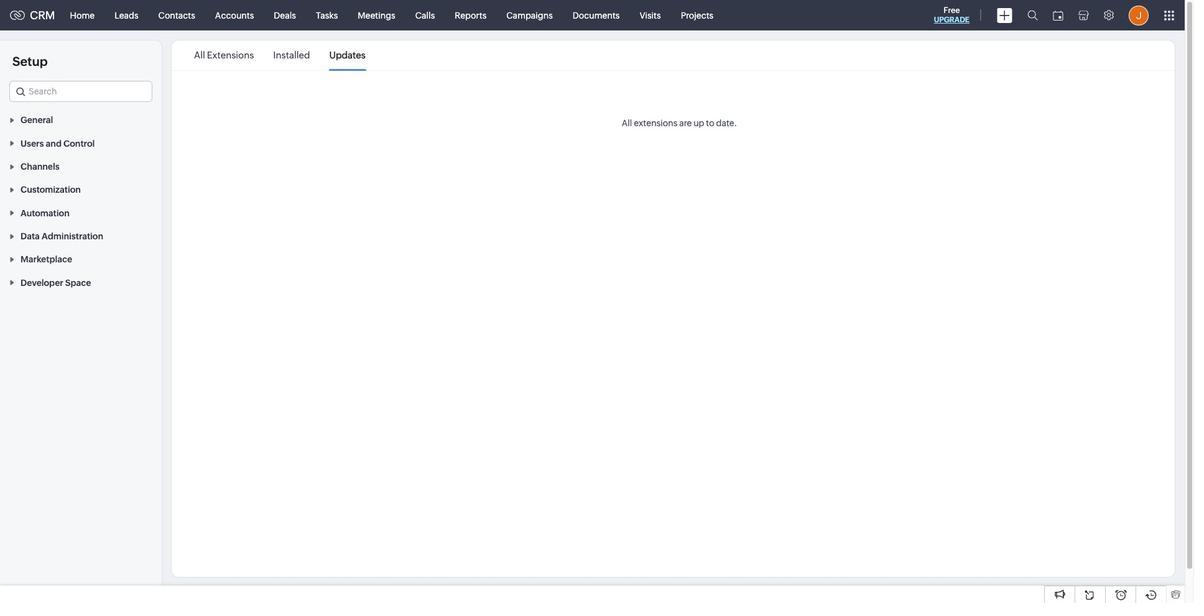 Task type: locate. For each thing, give the bounding box(es) containing it.
channels button
[[0, 155, 162, 178]]

accounts
[[215, 10, 254, 20]]

home
[[70, 10, 95, 20]]

1 vertical spatial all
[[622, 118, 632, 128]]

up
[[694, 118, 704, 128]]

space
[[65, 278, 91, 288]]

documents
[[573, 10, 620, 20]]

calls
[[415, 10, 435, 20]]

tasks
[[316, 10, 338, 20]]

accounts link
[[205, 0, 264, 30]]

None field
[[9, 81, 152, 102]]

users and control
[[21, 139, 95, 148]]

installed link
[[273, 41, 310, 70]]

developer space
[[21, 278, 91, 288]]

installed
[[273, 50, 310, 60]]

tasks link
[[306, 0, 348, 30]]

data administration
[[21, 231, 103, 241]]

projects
[[681, 10, 714, 20]]

free upgrade
[[934, 6, 970, 24]]

upgrade
[[934, 16, 970, 24]]

general
[[21, 115, 53, 125]]

control
[[63, 139, 95, 148]]

visits
[[640, 10, 661, 20]]

calls link
[[405, 0, 445, 30]]

automation
[[21, 208, 70, 218]]

deals link
[[264, 0, 306, 30]]

leads
[[115, 10, 138, 20]]

users
[[21, 139, 44, 148]]

contacts
[[158, 10, 195, 20]]

0 horizontal spatial all
[[194, 50, 205, 60]]

deals
[[274, 10, 296, 20]]

extensions
[[634, 118, 678, 128]]

all
[[194, 50, 205, 60], [622, 118, 632, 128]]

users and control button
[[0, 131, 162, 155]]

visits link
[[630, 0, 671, 30]]

search image
[[1028, 10, 1038, 21]]

home link
[[60, 0, 105, 30]]

all extensions link
[[194, 41, 254, 70]]

date.
[[716, 118, 737, 128]]

1 horizontal spatial all
[[622, 118, 632, 128]]

0 vertical spatial all
[[194, 50, 205, 60]]

campaigns link
[[497, 0, 563, 30]]

create menu image
[[997, 8, 1013, 23]]

contacts link
[[148, 0, 205, 30]]

and
[[46, 139, 62, 148]]

reports
[[455, 10, 487, 20]]

Search text field
[[10, 81, 152, 101]]



Task type: vqa. For each thing, say whether or not it's contained in the screenshot.
CALLS
yes



Task type: describe. For each thing, give the bounding box(es) containing it.
to
[[706, 118, 714, 128]]

meetings
[[358, 10, 395, 20]]

updates link
[[329, 41, 366, 70]]

campaigns
[[506, 10, 553, 20]]

projects link
[[671, 0, 724, 30]]

create menu element
[[990, 0, 1020, 30]]

free
[[944, 6, 960, 15]]

documents link
[[563, 0, 630, 30]]

automation button
[[0, 201, 162, 224]]

administration
[[42, 231, 103, 241]]

all extensions are up to date.
[[622, 118, 737, 128]]

developer space button
[[0, 271, 162, 294]]

all extensions
[[194, 50, 254, 60]]

meetings link
[[348, 0, 405, 30]]

profile element
[[1121, 0, 1156, 30]]

general button
[[0, 108, 162, 131]]

customization button
[[0, 178, 162, 201]]

all for all extensions
[[194, 50, 205, 60]]

data administration button
[[0, 224, 162, 248]]

leads link
[[105, 0, 148, 30]]

are
[[679, 118, 692, 128]]

marketplace button
[[0, 248, 162, 271]]

setup
[[12, 54, 48, 68]]

channels
[[21, 162, 60, 172]]

developer
[[21, 278, 63, 288]]

data
[[21, 231, 40, 241]]

profile image
[[1129, 5, 1149, 25]]

marketplace
[[21, 255, 72, 265]]

reports link
[[445, 0, 497, 30]]

customization
[[21, 185, 81, 195]]

updates
[[329, 50, 366, 60]]

search element
[[1020, 0, 1046, 30]]

all for all extensions are up to date.
[[622, 118, 632, 128]]

calendar image
[[1053, 10, 1064, 20]]

crm link
[[10, 9, 55, 22]]

crm
[[30, 9, 55, 22]]

extensions
[[207, 50, 254, 60]]



